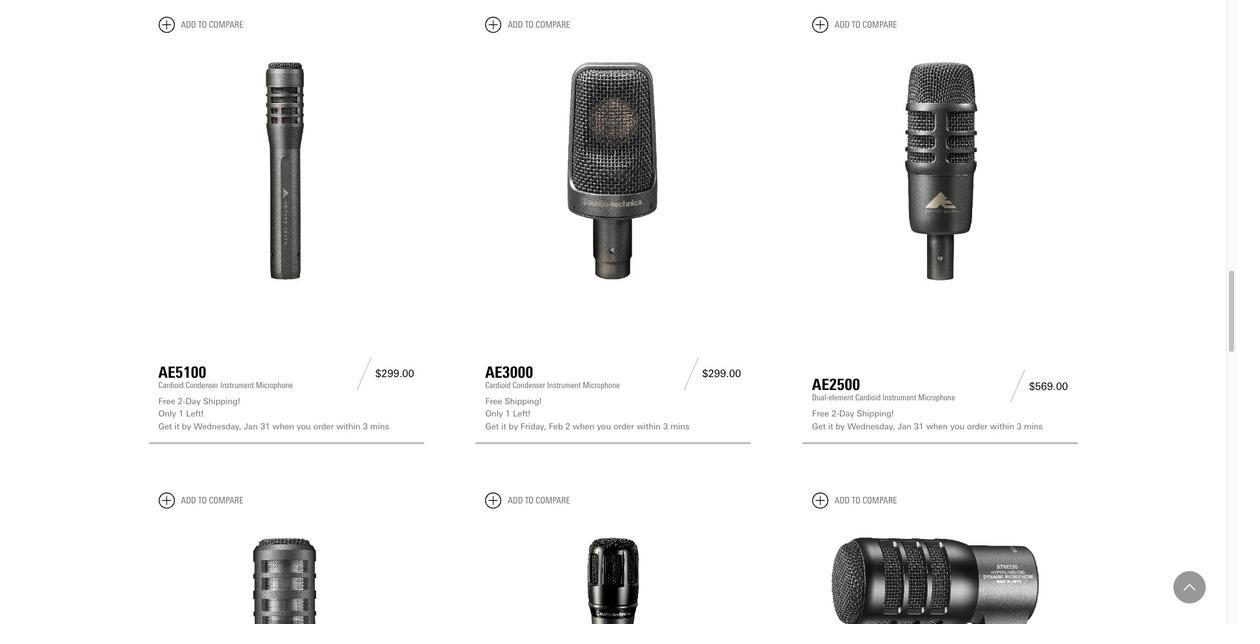 Task type: vqa. For each thing, say whether or not it's contained in the screenshot.
thursday,
no



Task type: describe. For each thing, give the bounding box(es) containing it.
to for atm230 image
[[852, 496, 861, 507]]

compare for ae3000 "image"
[[536, 19, 570, 30]]

add for add to compare button corresponding to atm230 image
[[835, 496, 850, 507]]

add to compare for ae2300 image
[[181, 496, 243, 507]]

only inside free shipping! only 1 left! get it by friday, feb 2 when you order within 3 mins
[[486, 410, 503, 419]]

divider line image for ae5100
[[353, 358, 376, 390]]

free for ae5100
[[158, 397, 175, 407]]

2 inside free shipping! only 1 left! get it by friday, feb 2 when you order within 3 mins
[[566, 422, 571, 432]]

31 inside free 2 -day shipping! get it by wednesday, jan 31 when you order within 3 mins
[[915, 422, 924, 432]]

3 for free shipping! only 1 left! get it by friday, feb 2 when you order within 3 mins
[[664, 422, 669, 432]]

when inside free 2 -day shipping! only 1 left! get it by wednesday, jan 31 when you order within 3 mins
[[273, 422, 294, 432]]

when for free 2 -day shipping! get it by wednesday, jan 31 when you order within 3 mins
[[927, 422, 949, 432]]

shipping! for only
[[203, 397, 240, 407]]

ae2500 dual-element cardioid instrument microphone
[[813, 376, 956, 403]]

to for ae2500 image
[[852, 19, 861, 30]]

wednesday, inside free 2 -day shipping! get it by wednesday, jan 31 when you order within 3 mins
[[848, 422, 896, 432]]

condenser for ae5100
[[186, 381, 219, 390]]

free inside free 2 -day shipping! get it by wednesday, jan 31 when you order within 3 mins
[[813, 410, 830, 419]]

to for ae2300 image
[[198, 496, 207, 507]]

within for free 2 -day shipping! get it by wednesday, jan 31 when you order within 3 mins
[[991, 422, 1015, 432]]

day for left!
[[186, 397, 201, 407]]

jan inside free 2 -day shipping! only 1 left! get it by wednesday, jan 31 when you order within 3 mins
[[244, 422, 258, 432]]

instrument for ae3000
[[548, 381, 581, 390]]

add to compare for atm650 "image"
[[508, 496, 570, 507]]

3 for free 2 -day shipping! get it by wednesday, jan 31 when you order within 3 mins
[[1017, 422, 1022, 432]]

condenser for ae3000
[[513, 381, 546, 390]]

ae3000
[[486, 363, 534, 382]]

ae5100
[[158, 363, 206, 382]]

add for the ae5100 image add to compare button
[[181, 19, 196, 30]]

shipping! for get
[[857, 410, 894, 419]]

microphone inside ae2500 dual-element cardioid instrument microphone
[[919, 393, 956, 403]]

day for by
[[840, 410, 855, 419]]

arrow up image
[[1185, 582, 1196, 594]]

add to compare button for atm230 image
[[813, 493, 898, 510]]

free 2 -day shipping! get it by wednesday, jan 31 when you order within 3 mins
[[813, 410, 1044, 432]]

get for free shipping! only 1 left! get it by friday, feb 2 when you order within 3 mins
[[486, 422, 499, 432]]

it for free 2 -day shipping! get it by wednesday, jan 31 when you order within 3 mins
[[829, 422, 834, 432]]

it for free shipping! only 1 left! get it by friday, feb 2 when you order within 3 mins
[[502, 422, 507, 432]]

to for the ae5100 image
[[198, 19, 207, 30]]

compare for ae2300 image
[[209, 496, 243, 507]]

compare for ae2500 image
[[863, 19, 898, 30]]

1 inside free shipping! only 1 left! get it by friday, feb 2 when you order within 3 mins
[[506, 410, 511, 419]]

compare for atm230 image
[[863, 496, 898, 507]]

add to compare button for ae2500 image
[[813, 17, 898, 33]]

friday,
[[521, 422, 547, 432]]

add for add to compare button for atm650 "image"
[[508, 496, 523, 507]]

2 for it
[[832, 410, 837, 419]]

microphone for ae5100
[[256, 381, 293, 390]]

by for free 2 -day shipping! get it by wednesday, jan 31 when you order within 3 mins
[[836, 422, 845, 432]]

ae5100 image
[[158, 43, 415, 299]]

mins inside free 2 -day shipping! only 1 left! get it by wednesday, jan 31 when you order within 3 mins
[[370, 422, 389, 432]]

microphone for ae3000
[[583, 381, 620, 390]]

ae3000 cardioid condenser instrument microphone
[[486, 363, 620, 390]]

add to compare button for atm650 "image"
[[486, 493, 570, 510]]

you for free shipping! only 1 left! get it by friday, feb 2 when you order within 3 mins
[[597, 422, 611, 432]]



Task type: locate. For each thing, give the bounding box(es) containing it.
2 for 1
[[178, 397, 183, 407]]

31 inside free 2 -day shipping! only 1 left! get it by wednesday, jan 31 when you order within 3 mins
[[260, 422, 270, 432]]

by inside free 2 -day shipping! only 1 left! get it by wednesday, jan 31 when you order within 3 mins
[[182, 422, 191, 432]]

1 you from the left
[[297, 422, 311, 432]]

day
[[186, 397, 201, 407], [840, 410, 855, 419]]

0 horizontal spatial 31
[[260, 422, 270, 432]]

1 vertical spatial -
[[837, 410, 840, 419]]

2 by from the left
[[509, 422, 518, 432]]

get down ae5100
[[158, 422, 172, 432]]

left! inside free shipping! only 1 left! get it by friday, feb 2 when you order within 3 mins
[[513, 410, 531, 419]]

3 when from the left
[[927, 422, 949, 432]]

within inside free shipping! only 1 left! get it by friday, feb 2 when you order within 3 mins
[[637, 422, 661, 432]]

within inside free 2 -day shipping! get it by wednesday, jan 31 when you order within 3 mins
[[991, 422, 1015, 432]]

1 horizontal spatial -
[[837, 410, 840, 419]]

0 horizontal spatial jan
[[244, 422, 258, 432]]

left! inside free 2 -day shipping! only 1 left! get it by wednesday, jan 31 when you order within 3 mins
[[186, 410, 204, 419]]

divider line image for ae3000
[[680, 358, 703, 390]]

by left friday,
[[509, 422, 518, 432]]

2 order from the left
[[614, 422, 635, 432]]

0 horizontal spatial microphone
[[256, 381, 293, 390]]

2 within from the left
[[637, 422, 661, 432]]

2 horizontal spatial cardioid
[[856, 393, 881, 403]]

1 horizontal spatial 3
[[664, 422, 669, 432]]

to for atm650 "image"
[[525, 496, 534, 507]]

instrument inside ae3000 cardioid condenser instrument microphone
[[548, 381, 581, 390]]

get left friday,
[[486, 422, 499, 432]]

add to compare for atm230 image
[[835, 496, 898, 507]]

1 horizontal spatial get
[[486, 422, 499, 432]]

free shipping! only 1 left! get it by friday, feb 2 when you order within 3 mins
[[486, 397, 690, 432]]

1 horizontal spatial instrument
[[548, 381, 581, 390]]

cardioid for ae5100
[[158, 381, 184, 390]]

1 only from the left
[[158, 410, 176, 419]]

dual-
[[813, 393, 829, 403]]

cardioid inside ae2500 dual-element cardioid instrument microphone
[[856, 393, 881, 403]]

1 horizontal spatial divider line image
[[680, 358, 703, 390]]

element
[[829, 393, 854, 403]]

cardioid
[[158, 381, 184, 390], [486, 381, 511, 390], [856, 393, 881, 403]]

2 horizontal spatial you
[[951, 422, 965, 432]]

only inside free 2 -day shipping! only 1 left! get it by wednesday, jan 31 when you order within 3 mins
[[158, 410, 176, 419]]

you inside free 2 -day shipping! only 1 left! get it by wednesday, jan 31 when you order within 3 mins
[[297, 422, 311, 432]]

0 vertical spatial day
[[186, 397, 201, 407]]

1 horizontal spatial order
[[614, 422, 635, 432]]

microphone up free 2 -day shipping! get it by wednesday, jan 31 when you order within 3 mins
[[919, 393, 956, 403]]

1 horizontal spatial within
[[637, 422, 661, 432]]

2 vertical spatial 2
[[566, 422, 571, 432]]

0 horizontal spatial by
[[182, 422, 191, 432]]

0 horizontal spatial it
[[175, 422, 180, 432]]

2
[[178, 397, 183, 407], [832, 410, 837, 419], [566, 422, 571, 432]]

1 horizontal spatial free
[[486, 397, 503, 407]]

2 horizontal spatial it
[[829, 422, 834, 432]]

ae5100 cardioid condenser instrument microphone
[[158, 363, 293, 390]]

0 horizontal spatial only
[[158, 410, 176, 419]]

add to compare button for ae2300 image
[[158, 493, 243, 510]]

2 inside free 2 -day shipping! only 1 left! get it by wednesday, jan 31 when you order within 3 mins
[[178, 397, 183, 407]]

order inside free shipping! only 1 left! get it by friday, feb 2 when you order within 3 mins
[[614, 422, 635, 432]]

add for add to compare button related to ae2300 image
[[181, 496, 196, 507]]

2 horizontal spatial divider line image
[[1007, 371, 1030, 403]]

by
[[182, 422, 191, 432], [509, 422, 518, 432], [836, 422, 845, 432]]

free inside free shipping! only 1 left! get it by friday, feb 2 when you order within 3 mins
[[486, 397, 503, 407]]

shipping! up friday,
[[505, 397, 542, 407]]

divider line image
[[353, 358, 376, 390], [680, 358, 703, 390], [1007, 371, 1030, 403]]

2 inside free 2 -day shipping! get it by wednesday, jan 31 when you order within 3 mins
[[832, 410, 837, 419]]

instrument up free shipping! only 1 left! get it by friday, feb 2 when you order within 3 mins
[[548, 381, 581, 390]]

2 horizontal spatial within
[[991, 422, 1015, 432]]

free down ae3000
[[486, 397, 503, 407]]

2 right feb
[[566, 422, 571, 432]]

compare
[[209, 19, 243, 30], [536, 19, 570, 30], [863, 19, 898, 30], [209, 496, 243, 507], [536, 496, 570, 507], [863, 496, 898, 507]]

1 $299.00 from the left
[[376, 368, 415, 380]]

0 horizontal spatial 2
[[178, 397, 183, 407]]

2 it from the left
[[502, 422, 507, 432]]

2 wednesday, from the left
[[848, 422, 896, 432]]

you inside free shipping! only 1 left! get it by friday, feb 2 when you order within 3 mins
[[597, 422, 611, 432]]

ae2500
[[813, 376, 861, 395]]

ae2500 image
[[813, 43, 1069, 299]]

0 horizontal spatial within
[[336, 422, 361, 432]]

1 vertical spatial day
[[840, 410, 855, 419]]

left!
[[186, 410, 204, 419], [513, 410, 531, 419]]

31
[[260, 422, 270, 432], [915, 422, 924, 432]]

add
[[181, 19, 196, 30], [508, 19, 523, 30], [835, 19, 850, 30], [181, 496, 196, 507], [508, 496, 523, 507], [835, 496, 850, 507]]

1 within from the left
[[336, 422, 361, 432]]

shipping! inside free 2 -day shipping! only 1 left! get it by wednesday, jan 31 when you order within 3 mins
[[203, 397, 240, 407]]

mins inside free 2 -day shipping! get it by wednesday, jan 31 when you order within 3 mins
[[1025, 422, 1044, 432]]

add to compare for the ae5100 image
[[181, 19, 243, 30]]

2 horizontal spatial get
[[813, 422, 826, 432]]

you
[[297, 422, 311, 432], [597, 422, 611, 432], [951, 422, 965, 432]]

2 only from the left
[[486, 410, 503, 419]]

you inside free 2 -day shipping! get it by wednesday, jan 31 when you order within 3 mins
[[951, 422, 965, 432]]

2 get from the left
[[486, 422, 499, 432]]

0 horizontal spatial cardioid
[[158, 381, 184, 390]]

2 horizontal spatial mins
[[1025, 422, 1044, 432]]

3 3 from the left
[[1017, 422, 1022, 432]]

0 horizontal spatial free
[[158, 397, 175, 407]]

2 when from the left
[[573, 422, 595, 432]]

0 horizontal spatial mins
[[370, 422, 389, 432]]

2 horizontal spatial shipping!
[[857, 410, 894, 419]]

3 order from the left
[[968, 422, 988, 432]]

1 1 from the left
[[179, 410, 184, 419]]

jan
[[244, 422, 258, 432], [898, 422, 912, 432]]

0 vertical spatial 2
[[178, 397, 183, 407]]

instrument
[[220, 381, 254, 390], [548, 381, 581, 390], [883, 393, 917, 403]]

shipping! down ae2500 dual-element cardioid instrument microphone
[[857, 410, 894, 419]]

get down dual-
[[813, 422, 826, 432]]

1 horizontal spatial cardioid
[[486, 381, 511, 390]]

$299.00
[[376, 368, 415, 380], [703, 368, 742, 380]]

when inside free 2 -day shipping! get it by wednesday, jan 31 when you order within 3 mins
[[927, 422, 949, 432]]

3 it from the left
[[829, 422, 834, 432]]

1 horizontal spatial $299.00
[[703, 368, 742, 380]]

0 horizontal spatial divider line image
[[353, 358, 376, 390]]

- for by
[[837, 410, 840, 419]]

0 horizontal spatial shipping!
[[203, 397, 240, 407]]

free inside free 2 -day shipping! only 1 left! get it by wednesday, jan 31 when you order within 3 mins
[[158, 397, 175, 407]]

0 horizontal spatial when
[[273, 422, 294, 432]]

1 when from the left
[[273, 422, 294, 432]]

cardioid inside ae3000 cardioid condenser instrument microphone
[[486, 381, 511, 390]]

compare for atm650 "image"
[[536, 496, 570, 507]]

- down ae5100
[[183, 397, 186, 407]]

- for left!
[[183, 397, 186, 407]]

by inside free shipping! only 1 left! get it by friday, feb 2 when you order within 3 mins
[[509, 422, 518, 432]]

microphone inside ae5100 cardioid condenser instrument microphone
[[256, 381, 293, 390]]

add to compare for ae2500 image
[[835, 19, 898, 30]]

2 mins from the left
[[671, 422, 690, 432]]

get for free 2 -day shipping! get it by wednesday, jan 31 when you order within 3 mins
[[813, 422, 826, 432]]

free for ae3000
[[486, 397, 503, 407]]

2 horizontal spatial microphone
[[919, 393, 956, 403]]

1 vertical spatial 2
[[832, 410, 837, 419]]

order for free shipping! only 1 left! get it by friday, feb 2 when you order within 3 mins
[[614, 422, 635, 432]]

0 horizontal spatial $299.00
[[376, 368, 415, 380]]

free
[[158, 397, 175, 407], [486, 397, 503, 407], [813, 410, 830, 419]]

2 1 from the left
[[506, 410, 511, 419]]

2 horizontal spatial 2
[[832, 410, 837, 419]]

left! down ae5100
[[186, 410, 204, 419]]

2 you from the left
[[597, 422, 611, 432]]

add to compare button for ae3000 "image"
[[486, 17, 570, 33]]

instrument inside ae5100 cardioid condenser instrument microphone
[[220, 381, 254, 390]]

free 2 -day shipping! only 1 left! get it by wednesday, jan 31 when you order within 3 mins
[[158, 397, 389, 432]]

ae3000 image
[[486, 43, 742, 299]]

jan inside free 2 -day shipping! get it by wednesday, jan 31 when you order within 3 mins
[[898, 422, 912, 432]]

31 down ae2500 dual-element cardioid instrument microphone
[[915, 422, 924, 432]]

0 horizontal spatial left!
[[186, 410, 204, 419]]

0 horizontal spatial 1
[[179, 410, 184, 419]]

1 horizontal spatial when
[[573, 422, 595, 432]]

day down ae5100
[[186, 397, 201, 407]]

instrument up free 2 -day shipping! only 1 left! get it by wednesday, jan 31 when you order within 3 mins
[[220, 381, 254, 390]]

by down "element"
[[836, 422, 845, 432]]

microphone inside ae3000 cardioid condenser instrument microphone
[[583, 381, 620, 390]]

0 horizontal spatial wednesday,
[[194, 422, 242, 432]]

ae2300 image
[[158, 520, 415, 625]]

add to compare button for the ae5100 image
[[158, 17, 243, 33]]

1 horizontal spatial wednesday,
[[848, 422, 896, 432]]

atm230 image
[[813, 520, 1069, 625]]

it
[[175, 422, 180, 432], [502, 422, 507, 432], [829, 422, 834, 432]]

2 $299.00 from the left
[[703, 368, 742, 380]]

3 by from the left
[[836, 422, 845, 432]]

1 condenser from the left
[[186, 381, 219, 390]]

2 horizontal spatial 3
[[1017, 422, 1022, 432]]

mins
[[370, 422, 389, 432], [671, 422, 690, 432], [1025, 422, 1044, 432]]

3 you from the left
[[951, 422, 965, 432]]

1 horizontal spatial you
[[597, 422, 611, 432]]

only down ae5100
[[158, 410, 176, 419]]

1 mins from the left
[[370, 422, 389, 432]]

1 horizontal spatial only
[[486, 410, 503, 419]]

order inside free 2 -day shipping! get it by wednesday, jan 31 when you order within 3 mins
[[968, 422, 988, 432]]

to
[[198, 19, 207, 30], [525, 19, 534, 30], [852, 19, 861, 30], [198, 496, 207, 507], [525, 496, 534, 507], [852, 496, 861, 507]]

0 horizontal spatial you
[[297, 422, 311, 432]]

0 horizontal spatial 3
[[363, 422, 368, 432]]

2 horizontal spatial when
[[927, 422, 949, 432]]

shipping! down ae5100 cardioid condenser instrument microphone on the bottom
[[203, 397, 240, 407]]

1 horizontal spatial 2
[[566, 422, 571, 432]]

$299.00 for ae5100
[[376, 368, 415, 380]]

mins inside free shipping! only 1 left! get it by friday, feb 2 when you order within 3 mins
[[671, 422, 690, 432]]

wednesday, down ae5100 cardioid condenser instrument microphone on the bottom
[[194, 422, 242, 432]]

by for free shipping! only 1 left! get it by friday, feb 2 when you order within 3 mins
[[509, 422, 518, 432]]

day inside free 2 -day shipping! get it by wednesday, jan 31 when you order within 3 mins
[[840, 410, 855, 419]]

instrument up free 2 -day shipping! get it by wednesday, jan 31 when you order within 3 mins
[[883, 393, 917, 403]]

shipping!
[[203, 397, 240, 407], [505, 397, 542, 407], [857, 410, 894, 419]]

shipping! inside free shipping! only 1 left! get it by friday, feb 2 when you order within 3 mins
[[505, 397, 542, 407]]

microphone up free 2 -day shipping! only 1 left! get it by wednesday, jan 31 when you order within 3 mins
[[256, 381, 293, 390]]

3 inside free 2 -day shipping! get it by wednesday, jan 31 when you order within 3 mins
[[1017, 422, 1022, 432]]

condenser inside ae5100 cardioid condenser instrument microphone
[[186, 381, 219, 390]]

get inside free 2 -day shipping! only 1 left! get it by wednesday, jan 31 when you order within 3 mins
[[158, 422, 172, 432]]

add to compare button
[[158, 17, 243, 33], [486, 17, 570, 33], [813, 17, 898, 33], [158, 493, 243, 510], [486, 493, 570, 510], [813, 493, 898, 510]]

cardioid for ae3000
[[486, 381, 511, 390]]

1 horizontal spatial mins
[[671, 422, 690, 432]]

3 mins from the left
[[1025, 422, 1044, 432]]

1 by from the left
[[182, 422, 191, 432]]

order
[[313, 422, 334, 432], [614, 422, 635, 432], [968, 422, 988, 432]]

- inside free 2 -day shipping! only 1 left! get it by wednesday, jan 31 when you order within 3 mins
[[183, 397, 186, 407]]

free down dual-
[[813, 410, 830, 419]]

1 horizontal spatial microphone
[[583, 381, 620, 390]]

it inside free shipping! only 1 left! get it by friday, feb 2 when you order within 3 mins
[[502, 422, 507, 432]]

1 horizontal spatial 31
[[915, 422, 924, 432]]

- inside free 2 -day shipping! get it by wednesday, jan 31 when you order within 3 mins
[[837, 410, 840, 419]]

1 31 from the left
[[260, 422, 270, 432]]

feb
[[549, 422, 563, 432]]

wednesday, down ae2500 dual-element cardioid instrument microphone
[[848, 422, 896, 432]]

1 horizontal spatial jan
[[898, 422, 912, 432]]

1 inside free 2 -day shipping! only 1 left! get it by wednesday, jan 31 when you order within 3 mins
[[179, 410, 184, 419]]

when
[[273, 422, 294, 432], [573, 422, 595, 432], [927, 422, 949, 432]]

-
[[183, 397, 186, 407], [837, 410, 840, 419]]

2 horizontal spatial order
[[968, 422, 988, 432]]

1 get from the left
[[158, 422, 172, 432]]

1 left! from the left
[[186, 410, 204, 419]]

add to compare
[[181, 19, 243, 30], [508, 19, 570, 30], [835, 19, 898, 30], [181, 496, 243, 507], [508, 496, 570, 507], [835, 496, 898, 507]]

atm650 image
[[486, 520, 742, 625]]

day down "element"
[[840, 410, 855, 419]]

microphone
[[256, 381, 293, 390], [583, 381, 620, 390], [919, 393, 956, 403]]

when inside free shipping! only 1 left! get it by friday, feb 2 when you order within 3 mins
[[573, 422, 595, 432]]

1 horizontal spatial 1
[[506, 410, 511, 419]]

day inside free 2 -day shipping! only 1 left! get it by wednesday, jan 31 when you order within 3 mins
[[186, 397, 201, 407]]

get inside free 2 -day shipping! get it by wednesday, jan 31 when you order within 3 mins
[[813, 422, 826, 432]]

within
[[336, 422, 361, 432], [637, 422, 661, 432], [991, 422, 1015, 432]]

only down ae3000
[[486, 410, 503, 419]]

1 horizontal spatial shipping!
[[505, 397, 542, 407]]

by inside free 2 -day shipping! get it by wednesday, jan 31 when you order within 3 mins
[[836, 422, 845, 432]]

0 horizontal spatial -
[[183, 397, 186, 407]]

1
[[179, 410, 184, 419], [506, 410, 511, 419]]

1 3 from the left
[[363, 422, 368, 432]]

within for free shipping! only 1 left! get it by friday, feb 2 when you order within 3 mins
[[637, 422, 661, 432]]

wednesday,
[[194, 422, 242, 432], [848, 422, 896, 432]]

jan down ae2500 dual-element cardioid instrument microphone
[[898, 422, 912, 432]]

within inside free 2 -day shipping! only 1 left! get it by wednesday, jan 31 when you order within 3 mins
[[336, 422, 361, 432]]

shipping! inside free 2 -day shipping! get it by wednesday, jan 31 when you order within 3 mins
[[857, 410, 894, 419]]

wednesday, inside free 2 -day shipping! only 1 left! get it by wednesday, jan 31 when you order within 3 mins
[[194, 422, 242, 432]]

it down dual-
[[829, 422, 834, 432]]

1 jan from the left
[[244, 422, 258, 432]]

2 3 from the left
[[664, 422, 669, 432]]

microphone up free shipping! only 1 left! get it by friday, feb 2 when you order within 3 mins
[[583, 381, 620, 390]]

1 horizontal spatial left!
[[513, 410, 531, 419]]

free down ae5100
[[158, 397, 175, 407]]

order inside free 2 -day shipping! only 1 left! get it by wednesday, jan 31 when you order within 3 mins
[[313, 422, 334, 432]]

1 horizontal spatial by
[[509, 422, 518, 432]]

it down ae5100
[[175, 422, 180, 432]]

0 vertical spatial -
[[183, 397, 186, 407]]

divider line image for ae2500
[[1007, 371, 1030, 403]]

- down "element"
[[837, 410, 840, 419]]

3 within from the left
[[991, 422, 1015, 432]]

3
[[363, 422, 368, 432], [664, 422, 669, 432], [1017, 422, 1022, 432]]

add for add to compare button related to ae2500 image
[[835, 19, 850, 30]]

0 horizontal spatial get
[[158, 422, 172, 432]]

1 it from the left
[[175, 422, 180, 432]]

2 horizontal spatial free
[[813, 410, 830, 419]]

it inside free 2 -day shipping! only 1 left! get it by wednesday, jan 31 when you order within 3 mins
[[175, 422, 180, 432]]

1 down ae5100
[[179, 410, 184, 419]]

$569.00
[[1030, 381, 1069, 393]]

2 down ae5100
[[178, 397, 183, 407]]

3 inside free 2 -day shipping! only 1 left! get it by wednesday, jan 31 when you order within 3 mins
[[363, 422, 368, 432]]

3 inside free shipping! only 1 left! get it by friday, feb 2 when you order within 3 mins
[[664, 422, 669, 432]]

0 horizontal spatial condenser
[[186, 381, 219, 390]]

only
[[158, 410, 176, 419], [486, 410, 503, 419]]

compare for the ae5100 image
[[209, 19, 243, 30]]

when for free shipping! only 1 left! get it by friday, feb 2 when you order within 3 mins
[[573, 422, 595, 432]]

0 horizontal spatial instrument
[[220, 381, 254, 390]]

by down ae5100
[[182, 422, 191, 432]]

condenser inside ae3000 cardioid condenser instrument microphone
[[513, 381, 546, 390]]

instrument inside ae2500 dual-element cardioid instrument microphone
[[883, 393, 917, 403]]

it left friday,
[[502, 422, 507, 432]]

2 down "element"
[[832, 410, 837, 419]]

2 31 from the left
[[915, 422, 924, 432]]

2 horizontal spatial instrument
[[883, 393, 917, 403]]

1 horizontal spatial day
[[840, 410, 855, 419]]

you for free 2 -day shipping! get it by wednesday, jan 31 when you order within 3 mins
[[951, 422, 965, 432]]

add to compare for ae3000 "image"
[[508, 19, 570, 30]]

1 horizontal spatial it
[[502, 422, 507, 432]]

1 order from the left
[[313, 422, 334, 432]]

3 get from the left
[[813, 422, 826, 432]]

add for add to compare button corresponding to ae3000 "image"
[[508, 19, 523, 30]]

mins for free shipping! only 1 left! get it by friday, feb 2 when you order within 3 mins
[[671, 422, 690, 432]]

it inside free 2 -day shipping! get it by wednesday, jan 31 when you order within 3 mins
[[829, 422, 834, 432]]

2 jan from the left
[[898, 422, 912, 432]]

jan down ae5100 cardioid condenser instrument microphone on the bottom
[[244, 422, 258, 432]]

to for ae3000 "image"
[[525, 19, 534, 30]]

order for free 2 -day shipping! get it by wednesday, jan 31 when you order within 3 mins
[[968, 422, 988, 432]]

2 condenser from the left
[[513, 381, 546, 390]]

1 horizontal spatial condenser
[[513, 381, 546, 390]]

$299.00 for ae3000
[[703, 368, 742, 380]]

2 left! from the left
[[513, 410, 531, 419]]

get inside free shipping! only 1 left! get it by friday, feb 2 when you order within 3 mins
[[486, 422, 499, 432]]

1 wednesday, from the left
[[194, 422, 242, 432]]

mins for free 2 -day shipping! get it by wednesday, jan 31 when you order within 3 mins
[[1025, 422, 1044, 432]]

0 horizontal spatial order
[[313, 422, 334, 432]]

0 horizontal spatial day
[[186, 397, 201, 407]]

31 down ae5100 cardioid condenser instrument microphone on the bottom
[[260, 422, 270, 432]]

instrument for ae5100
[[220, 381, 254, 390]]

get
[[158, 422, 172, 432], [486, 422, 499, 432], [813, 422, 826, 432]]

1 down ae3000
[[506, 410, 511, 419]]

condenser
[[186, 381, 219, 390], [513, 381, 546, 390]]

cardioid inside ae5100 cardioid condenser instrument microphone
[[158, 381, 184, 390]]

left! up friday,
[[513, 410, 531, 419]]

2 horizontal spatial by
[[836, 422, 845, 432]]



